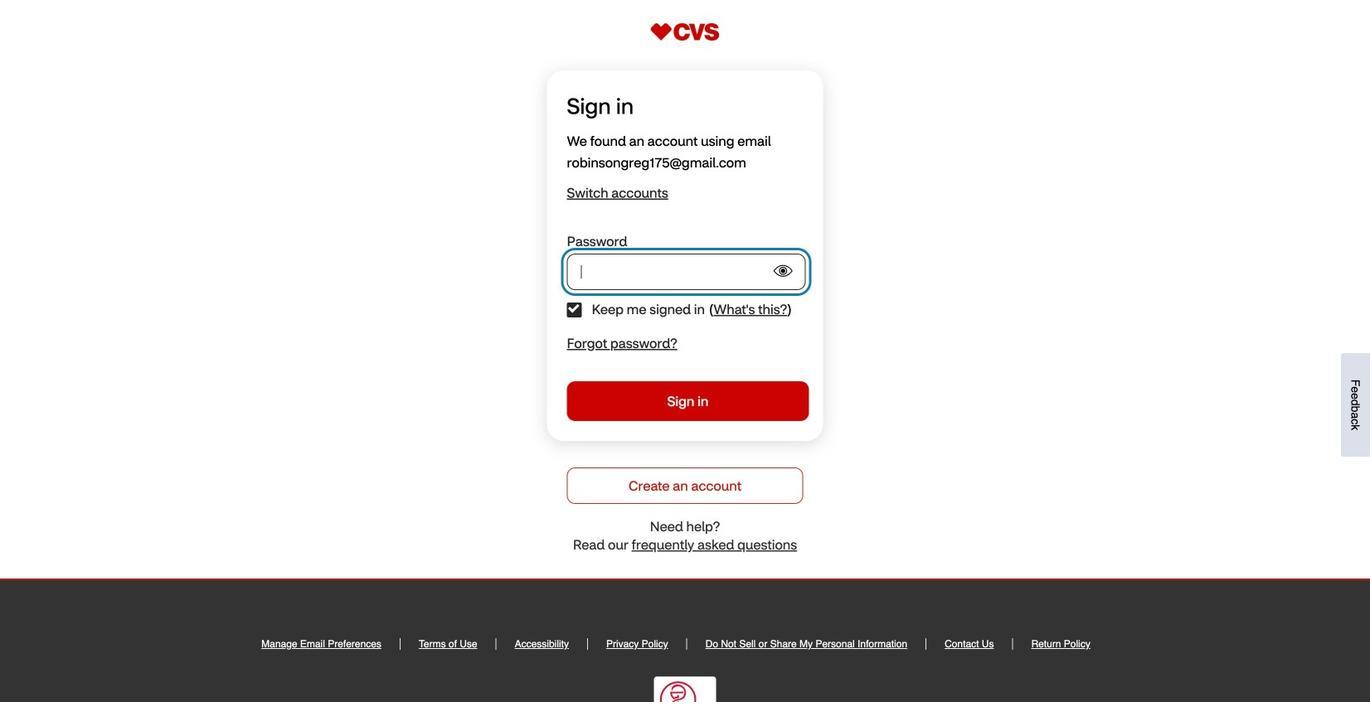 Task type: describe. For each thing, give the bounding box(es) containing it.
Password, edit, password must be 8 to 64 characters, password must include at least 1 number and 1 letter, password can't be your username or easily guessed words, like "password. password field
[[567, 254, 806, 290]]



Task type: locate. For each thing, give the bounding box(es) containing it.
footer
[[0, 579, 1370, 703]]

Show Password image field
[[774, 264, 793, 277]]



Task type: vqa. For each thing, say whether or not it's contained in the screenshot.
footer
yes



